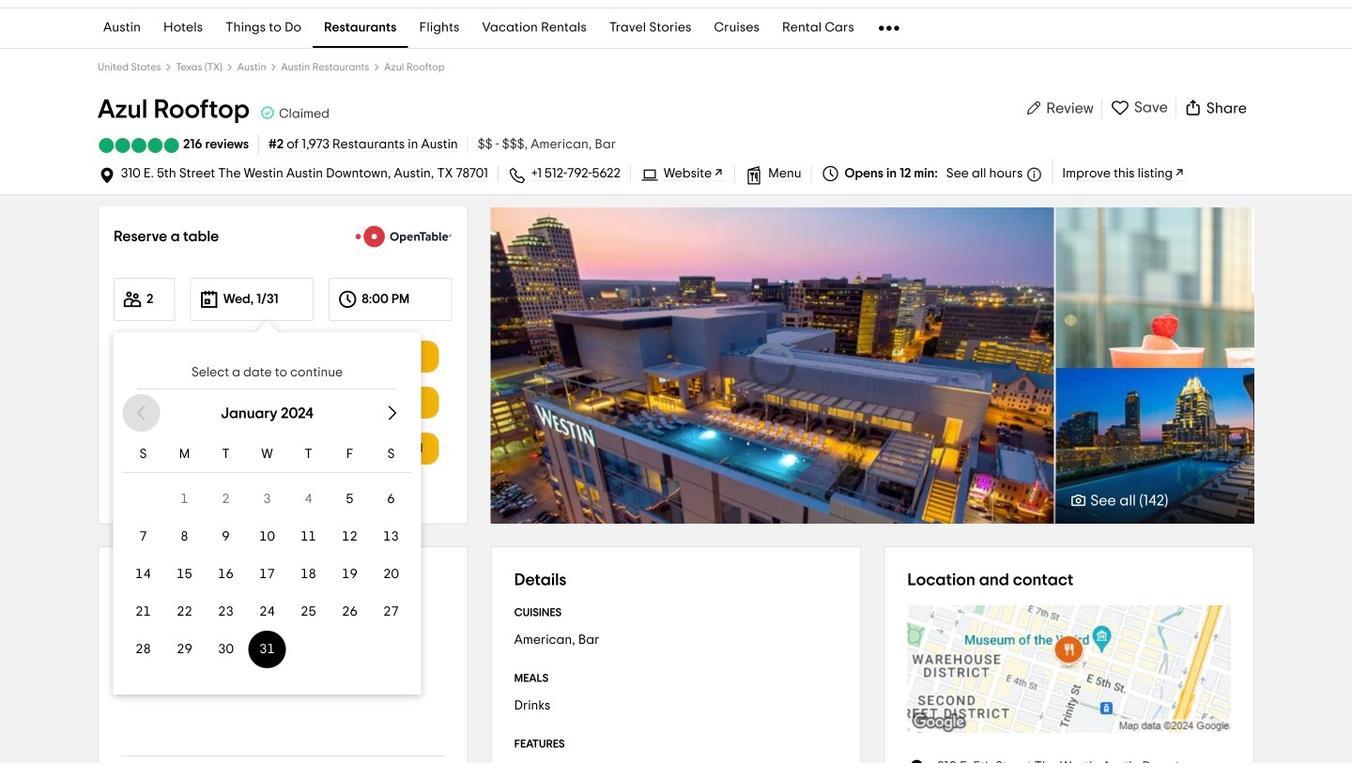 Task type: describe. For each thing, give the bounding box(es) containing it.
previous month image
[[130, 402, 153, 424]]

4 row from the top
[[123, 558, 412, 592]]



Task type: vqa. For each thing, say whether or not it's contained in the screenshot.
row
yes



Task type: locate. For each thing, give the bounding box(es) containing it.
grid
[[123, 390, 412, 672]]

5.0 of 5 bubbles image
[[98, 138, 180, 153]]

row
[[123, 438, 412, 473], [123, 483, 412, 516], [123, 520, 412, 554], [123, 558, 412, 592], [123, 595, 412, 629], [123, 633, 412, 667]]

next month image
[[382, 402, 404, 424]]

row group
[[123, 483, 412, 667]]

6 row from the top
[[123, 633, 412, 667]]

1 row from the top
[[123, 438, 412, 473]]

2 row from the top
[[123, 483, 412, 516]]

video player region
[[491, 208, 1054, 524]]

5 row from the top
[[123, 595, 412, 629]]

progress bar slider
[[575, 509, 967, 512]]

3 row from the top
[[123, 520, 412, 554]]



